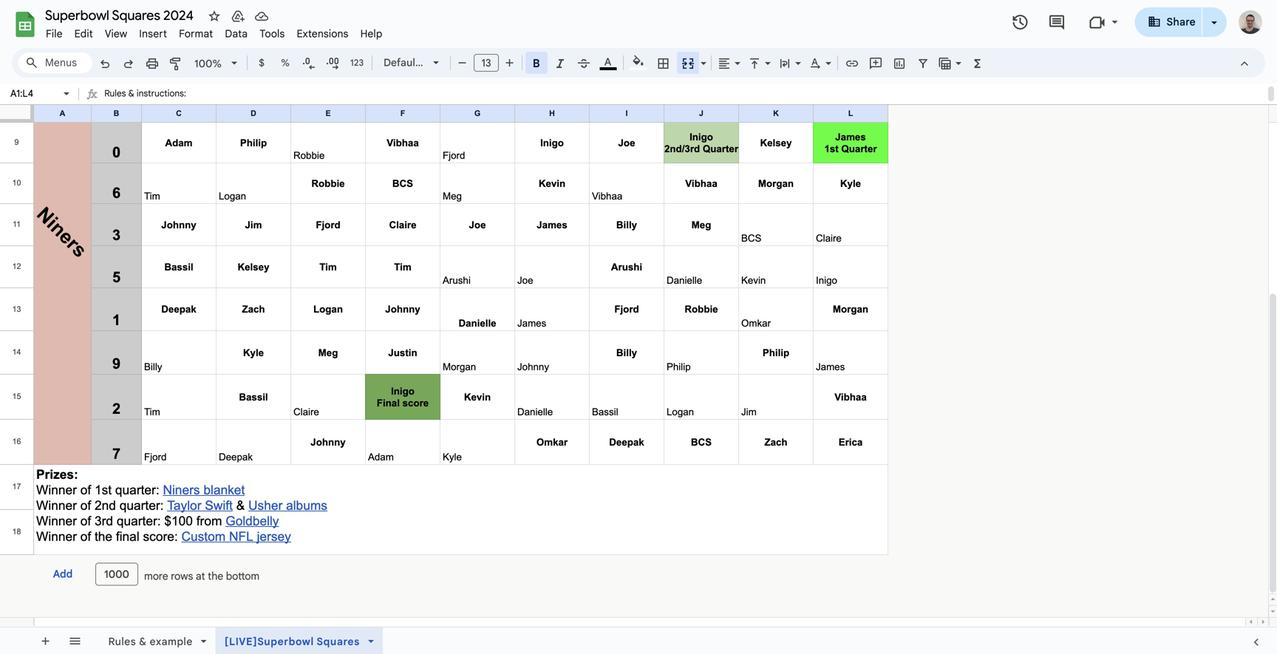 Task type: locate. For each thing, give the bounding box(es) containing it.
0 horizontal spatial those
[[923, 139, 946, 150]]

0 horizontal spatial be
[[166, 139, 176, 150]]

0 horizontal spatial in
[[181, 105, 188, 116]]

0 horizontal spatial chiefs
[[395, 173, 421, 184]]

eod
[[551, 122, 569, 133]]

score left 4,
[[897, 173, 919, 184]]

in left 2 at the top of page
[[181, 105, 188, 116]]

then
[[863, 139, 881, 150]]

1 horizontal spatial toolbar
[[94, 628, 395, 654]]

last down final
[[474, 173, 489, 184]]

0 horizontal spatial at
[[196, 570, 205, 583]]

1 vertical spatial in
[[758, 139, 765, 150]]

those
[[923, 139, 946, 150], [1177, 139, 1199, 150]]

& for instructions:
[[128, 88, 134, 99]]

1 horizontal spatial numbers
[[948, 139, 984, 150]]

niners left "4."
[[554, 173, 579, 184]]

on inside the rules & instructions: 1. place your name in 2 boxes below, 1 name per box! 2. once the squares have been filled, the numbers for each column will be filled randomly - please fill them out eod friday! 3. a winner will be determined at the end of the 1st quarter, 2nd quarter, 3rd quarter, and final game score. the winner is determined by looking at the last number in each teams' score, and then matching those numbers on the grid and seeing which square intersects those two numbers.
[[986, 139, 996, 150]]

0 horizontal spatial score
[[160, 173, 183, 184]]

menu bar
[[40, 19, 388, 44]]

0 horizontal spatial name
[[157, 105, 179, 116]]

number down 2nd at top left
[[333, 173, 364, 184]]

& inside rules & example dropdown button
[[139, 635, 147, 648]]

2 winner from the left
[[552, 139, 579, 150]]

quarter,
[[310, 139, 341, 150], [361, 139, 392, 150], [410, 139, 441, 150]]

determined down have
[[178, 139, 225, 150]]

1 chiefs from the left
[[395, 173, 421, 184]]

menu bar banner
[[0, 0, 1278, 654]]

1 horizontal spatial determined
[[590, 139, 636, 150]]

& left example
[[139, 635, 147, 648]]

1 horizontal spatial square
[[1105, 139, 1132, 150]]

3,
[[432, 173, 439, 184], [842, 173, 849, 184]]

2 horizontal spatial at
[[682, 139, 690, 150]]

winner down eod
[[552, 139, 579, 150]]

1 horizontal spatial winner
[[552, 139, 579, 150]]

those left two
[[1177, 139, 1199, 150]]

data menu item
[[219, 25, 254, 43]]

0 vertical spatial grid
[[1014, 139, 1030, 150]]

0 vertical spatial will
[[376, 122, 389, 133]]

1 horizontal spatial on
[[986, 139, 996, 150]]

be right would
[[968, 173, 978, 184]]

0 vertical spatial numbers
[[271, 122, 306, 133]]

font list. default (arial) selected. option
[[384, 52, 452, 73]]

extensions menu item
[[291, 25, 355, 43]]

is
[[581, 139, 588, 150], [264, 173, 271, 184], [423, 173, 430, 184], [582, 173, 588, 184]]

score.
[[508, 139, 533, 150]]

friday!
[[571, 122, 598, 133]]

chiefs left the with
[[744, 173, 769, 184]]

name up 'squares'
[[157, 105, 179, 116]]

at
[[227, 139, 235, 150], [682, 139, 690, 150], [196, 570, 205, 583]]

2 horizontal spatial toolbar
[[398, 628, 401, 654]]

each left teams'
[[767, 139, 787, 150]]

name
[[157, 105, 179, 116], [258, 105, 280, 116]]

1 horizontal spatial name
[[258, 105, 280, 116]]

format
[[179, 27, 213, 40]]

at right the rows
[[196, 570, 205, 583]]

for inside the rules & instructions: 1. place your name in 2 boxes below, 1 name per box! 2. once the squares have been filled, the numbers for each column will be filled randomly - please fill them out eod friday! 3. a winner will be determined at the end of the 1st quarter, 2nd quarter, 3rd quarter, and final game score. the winner is determined by looking at the last number in each teams' score, and then matching those numbers on the grid and seeing which square intersects those two numbers.
[[308, 122, 320, 133]]

each left column
[[322, 122, 342, 133]]

niners
[[554, 173, 579, 184], [869, 173, 895, 184]]

0 vertical spatial &
[[128, 88, 134, 99]]

quarter, down column
[[361, 139, 392, 150]]

of right end
[[270, 139, 279, 150]]

1 vertical spatial will
[[151, 139, 163, 150]]

2.
[[104, 122, 111, 133]]

number
[[724, 139, 756, 150], [333, 173, 364, 184], [491, 173, 522, 184], [798, 173, 829, 184]]

in left teams'
[[758, 139, 765, 150]]

grid
[[1014, 139, 1030, 150], [675, 173, 691, 184]]

square right which on the top right of page
[[1105, 139, 1132, 150]]

1 name from the left
[[157, 105, 179, 116]]

number up has
[[724, 139, 756, 150]]

default
[[384, 56, 419, 69]]

& for example
[[139, 635, 147, 648]]

number right a on the right of the page
[[798, 173, 829, 184]]

0 horizontal spatial will
[[151, 139, 163, 150]]

file
[[46, 27, 63, 40]]

1 vertical spatial &
[[139, 635, 147, 648]]

3 toolbar from the left
[[398, 628, 401, 654]]

2 name from the left
[[258, 105, 280, 116]]

2nd
[[343, 139, 358, 150]]

quarter
[[232, 173, 262, 184]]

format menu item
[[173, 25, 219, 43]]

on down the by
[[647, 173, 657, 184]]

2 horizontal spatial last
[[708, 139, 722, 150]]

0 vertical spatial on
[[986, 139, 996, 150]]

instructions:
[[137, 88, 186, 99]]

0 horizontal spatial determined
[[178, 139, 225, 150]]

will down 'squares'
[[151, 139, 163, 150]]

game
[[482, 139, 506, 150]]

help menu item
[[355, 25, 388, 43]]

winner
[[121, 139, 148, 150], [552, 139, 579, 150]]

those right matching
[[923, 139, 946, 150]]

2 chiefs from the left
[[744, 173, 769, 184]]

intersects
[[1134, 139, 1174, 150]]

chiefs
[[395, 173, 421, 184], [744, 173, 769, 184]]

toolbar right the squares
[[398, 628, 401, 654]]

score
[[160, 173, 183, 184], [897, 173, 919, 184]]

1 vertical spatial each
[[767, 139, 787, 150]]

1 niners from the left
[[554, 173, 579, 184]]

toolbar containing rules & example
[[94, 628, 395, 654]]

rules & example
[[108, 635, 193, 648]]

grid left the 'that'
[[675, 173, 691, 184]]

quarter, right 1st
[[310, 139, 341, 150]]

determined left the by
[[590, 139, 636, 150]]

on
[[986, 139, 996, 150], [647, 173, 657, 184]]

will right column
[[376, 122, 389, 133]]

0 horizontal spatial winner
[[121, 139, 148, 150]]

toolbar
[[30, 628, 92, 654], [94, 628, 395, 654], [398, 628, 401, 654]]

toolbar down bottom
[[94, 628, 395, 654]]

of
[[270, 139, 279, 150], [831, 173, 840, 184], [922, 173, 930, 184]]

0 horizontal spatial numbers
[[271, 122, 306, 133]]

is left "4."
[[582, 173, 588, 184]]

0 horizontal spatial toolbar
[[30, 628, 92, 654]]

1 3, from the left
[[432, 173, 439, 184]]

in
[[181, 105, 188, 116], [758, 139, 765, 150]]

1 horizontal spatial each
[[767, 139, 787, 150]]

rules inside dropdown button
[[108, 635, 136, 648]]

$ button
[[251, 52, 273, 74]]

grid inside the rules & instructions: 1. place your name in 2 boxes below, 1 name per box! 2. once the squares have been filled, the numbers for each column will be filled randomly - please fill them out eod friday! 3. a winner will be determined at the end of the 1st quarter, 2nd quarter, 3rd quarter, and final game score. the winner is determined by looking at the last number in each teams' score, and then matching those numbers on the grid and seeing which square intersects those two numbers.
[[1014, 139, 1030, 150]]

menu bar inside menu bar banner
[[40, 19, 388, 44]]

the
[[535, 139, 550, 150], [143, 173, 158, 184], [299, 173, 314, 184], [600, 173, 615, 184]]

2 determined from the left
[[590, 139, 636, 150]]

numbers up would
[[948, 139, 984, 150]]

square down the by
[[617, 173, 645, 184]]

each
[[322, 122, 342, 133], [767, 139, 787, 150]]

a
[[791, 173, 796, 184]]

per
[[283, 105, 296, 116]]

at down 'filled,'
[[227, 139, 235, 150]]

a
[[113, 139, 119, 150]]

0 vertical spatial rules
[[104, 88, 126, 99]]

grid up winner.
[[1014, 139, 1030, 150]]

rules up 1.
[[104, 88, 126, 99]]

edit menu item
[[68, 25, 99, 43]]

2 vertical spatial be
[[968, 173, 978, 184]]

& up place
[[128, 88, 134, 99]]

winner right a
[[121, 139, 148, 150]]

application
[[0, 0, 1278, 654]]

123
[[350, 57, 364, 68]]

& inside the rules & instructions: 1. place your name in 2 boxes below, 1 name per box! 2. once the squares have been filled, the numbers for each column will be filled randomly - please fill them out eod friday! 3. a winner will be determined at the end of the 1st quarter, 2nd quarter, 3rd quarter, and final game score. the winner is determined by looking at the last number in each teams' score, and then matching those numbers on the grid and seeing which square intersects those two numbers.
[[128, 88, 134, 99]]

2 toolbar from the left
[[94, 628, 395, 654]]

luck!
[[129, 207, 150, 218]]

3, down randomly
[[432, 173, 439, 184]]

which
[[1079, 139, 1102, 150]]

main toolbar
[[92, 0, 991, 244]]

once
[[114, 122, 135, 133]]

1 horizontal spatial &
[[139, 635, 147, 648]]

0 vertical spatial square
[[1105, 139, 1132, 150]]

1 horizontal spatial 3,
[[842, 173, 849, 184]]

of left 4,
[[922, 173, 930, 184]]

niners down then
[[869, 173, 895, 184]]

fill
[[500, 122, 510, 133]]

0 horizontal spatial &
[[128, 88, 134, 99]]

is inside the rules & instructions: 1. place your name in 2 boxes below, 1 name per box! 2. once the squares have been filled, the numbers for each column will be filled randomly - please fill them out eod friday! 3. a winner will be determined at the end of the 1st quarter, 2nd quarter, 3rd quarter, and final game score. the winner is determined by looking at the last number in each teams' score, and then matching those numbers on the grid and seeing which square intersects those two numbers.
[[581, 139, 588, 150]]

1 those from the left
[[923, 139, 946, 150]]

2 horizontal spatial quarter,
[[410, 139, 441, 150]]

name right 1
[[258, 105, 280, 116]]

rules inside the rules & instructions: 1. place your name in 2 boxes below, 1 name per box! 2. once the squares have been filled, the numbers for each column will be filled randomly - please fill them out eod friday! 3. a winner will be determined at the end of the 1st quarter, 2nd quarter, 3rd quarter, and final game score. the winner is determined by looking at the last number in each teams' score, and then matching those numbers on the grid and seeing which square intersects those two numbers.
[[104, 88, 126, 99]]

filled,
[[231, 122, 253, 133]]

on left the seeing
[[986, 139, 996, 150]]

end
[[253, 139, 268, 150]]

the down out
[[535, 139, 550, 150]]

example:
[[104, 173, 141, 184]]

None text field
[[104, 85, 1266, 218], [6, 87, 61, 101], [104, 85, 1266, 218], [6, 87, 61, 101]]

1 horizontal spatial quarter,
[[361, 139, 392, 150]]

0 vertical spatial in
[[181, 105, 188, 116]]

select merge type image
[[697, 53, 707, 58]]

1 horizontal spatial of
[[831, 173, 840, 184]]

0 horizontal spatial each
[[322, 122, 342, 133]]

quarter, down the filled
[[410, 139, 441, 150]]

0 horizontal spatial quarter,
[[310, 139, 341, 150]]

0 horizontal spatial square
[[617, 173, 645, 184]]

0 vertical spatial be
[[391, 122, 401, 133]]

that
[[693, 173, 709, 184]]

last
[[708, 139, 722, 150], [316, 173, 331, 184], [474, 173, 489, 184]]

chiefs down 3rd
[[395, 173, 421, 184]]

3rd
[[395, 139, 408, 150]]

is down the friday!
[[581, 139, 588, 150]]

3 quarter, from the left
[[410, 139, 441, 150]]

1 horizontal spatial chiefs
[[744, 173, 769, 184]]

view
[[105, 27, 127, 40]]

1 horizontal spatial grid
[[1014, 139, 1030, 150]]

the right example:
[[143, 173, 158, 184]]

squares
[[153, 122, 185, 133]]

Font size text field
[[475, 54, 498, 72]]

bottom
[[226, 570, 260, 583]]

rules
[[104, 88, 126, 99], [108, 635, 136, 648]]

be down 'squares'
[[166, 139, 176, 150]]

rules right all sheets icon
[[108, 635, 136, 648]]

last right 14.
[[316, 173, 331, 184]]

would
[[942, 173, 966, 184]]

application containing share
[[0, 0, 1278, 654]]

final
[[461, 139, 480, 150]]

last up has
[[708, 139, 722, 150]]

place
[[112, 105, 134, 116]]

numbers
[[271, 122, 306, 133], [948, 139, 984, 150]]

toolbar down the add button at bottom
[[30, 628, 92, 654]]

text wrapping image
[[777, 52, 794, 73]]

1 horizontal spatial score
[[897, 173, 919, 184]]

1 horizontal spatial last
[[474, 173, 489, 184]]

good luck!
[[104, 207, 150, 218]]

data
[[225, 27, 248, 40]]

2 niners from the left
[[869, 173, 895, 184]]

1 horizontal spatial those
[[1177, 139, 1199, 150]]

the right "4."
[[600, 173, 615, 184]]

numbers down the per
[[271, 122, 306, 133]]

0 horizontal spatial niners
[[554, 173, 579, 184]]

1 horizontal spatial niners
[[869, 173, 895, 184]]

functions image
[[970, 52, 987, 73]]

1 vertical spatial grid
[[675, 173, 691, 184]]

for left 'first'
[[185, 173, 196, 184]]

for
[[308, 122, 320, 133], [185, 173, 196, 184], [366, 173, 378, 184], [524, 173, 536, 184]]

3.
[[104, 139, 111, 150]]

0 horizontal spatial of
[[270, 139, 279, 150]]

for down box!
[[308, 122, 320, 133]]

of down score,
[[831, 173, 840, 184]]

1 vertical spatial rules
[[108, 635, 136, 648]]

your
[[137, 105, 155, 116]]

be left the filled
[[391, 122, 401, 133]]

square
[[1105, 139, 1132, 150], [617, 173, 645, 184]]

0 horizontal spatial on
[[647, 173, 657, 184]]

insert menu item
[[133, 25, 173, 43]]

at right looking
[[682, 139, 690, 150]]

3, down score,
[[842, 173, 849, 184]]

menu bar containing file
[[40, 19, 388, 44]]

0 horizontal spatial 3,
[[432, 173, 439, 184]]

score right example:
[[160, 173, 183, 184]]



Task type: vqa. For each thing, say whether or not it's contained in the screenshot.
View menu item
yes



Task type: describe. For each thing, give the bounding box(es) containing it.
example: the score for the first quarter is 23-14. the last number for the chiefs is 3, and the last number for the niners is 4. the square on the grid that has the chiefs with a number of 3, and niners score of 4, would be the winner.
[[104, 173, 1025, 184]]

1 vertical spatial be
[[166, 139, 176, 150]]

squares
[[317, 635, 360, 648]]

123 button
[[345, 52, 369, 74]]

vertical align image
[[747, 52, 764, 73]]

1st
[[297, 139, 307, 150]]

has
[[712, 173, 726, 184]]

filled
[[404, 122, 423, 133]]

for down "score."
[[524, 173, 536, 184]]

2 horizontal spatial of
[[922, 173, 930, 184]]

Zoom field
[[189, 52, 244, 75]]

example
[[150, 635, 193, 648]]

of inside the rules & instructions: 1. place your name in 2 boxes below, 1 name per box! 2. once the squares have been filled, the numbers for each column will be filled randomly - please fill them out eod friday! 3. a winner will be determined at the end of the 1st quarter, 2nd quarter, 3rd quarter, and final game score. the winner is determined by looking at the last number in each teams' score, and then matching those numbers on the grid and seeing which square intersects those two numbers.
[[270, 139, 279, 150]]

2 3, from the left
[[842, 173, 849, 184]]

help
[[360, 27, 383, 40]]

extensions
[[297, 27, 349, 40]]

first
[[214, 173, 230, 184]]

add button
[[38, 562, 88, 587]]

have
[[187, 122, 206, 133]]

2
[[191, 105, 195, 116]]

rules for rules & instructions: 1. place your name in 2 boxes below, 1 name per box! 2. once the squares have been filled, the numbers for each column will be filled randomly - please fill them out eod friday! 3. a winner will be determined at the end of the 1st quarter, 2nd quarter, 3rd quarter, and final game score. the winner is determined by looking at the last number in each teams' score, and then matching those numbers on the grid and seeing which square intersects those two numbers.
[[104, 88, 126, 99]]

4,
[[932, 173, 940, 184]]

Font size field
[[474, 54, 505, 72]]

1 horizontal spatial will
[[376, 122, 389, 133]]

[live]superbowl squares
[[225, 635, 360, 648]]

file menu item
[[40, 25, 68, 43]]

2 horizontal spatial be
[[968, 173, 978, 184]]

0 horizontal spatial grid
[[675, 173, 691, 184]]

them
[[512, 122, 533, 133]]

looking
[[651, 139, 680, 150]]

last inside the rules & instructions: 1. place your name in 2 boxes below, 1 name per box! 2. once the squares have been filled, the numbers for each column will be filled randomly - please fill them out eod friday! 3. a winner will be determined at the end of the 1st quarter, 2nd quarter, 3rd quarter, and final game score. the winner is determined by looking at the last number in each teams' score, and then matching those numbers on the grid and seeing which square intersects those two numbers.
[[708, 139, 722, 150]]

all sheets image
[[63, 629, 87, 653]]

share
[[1167, 16, 1196, 28]]

1.
[[104, 105, 110, 116]]

more rows at the bottom
[[144, 570, 260, 583]]

0 vertical spatial each
[[322, 122, 342, 133]]

view menu item
[[99, 25, 133, 43]]

number inside the rules & instructions: 1. place your name in 2 boxes below, 1 name per box! 2. once the squares have been filled, the numbers for each column will be filled randomly - please fill them out eod friday! 3. a winner will be determined at the end of the 1st quarter, 2nd quarter, 3rd quarter, and final game score. the winner is determined by looking at the last number in each teams' score, and then matching those numbers on the grid and seeing which square intersects those two numbers.
[[724, 139, 756, 150]]

Rename text field
[[40, 6, 203, 24]]

1 vertical spatial numbers
[[948, 139, 984, 150]]

name box (⌘ + j) element
[[4, 85, 74, 103]]

add
[[53, 568, 73, 581]]

1 toolbar from the left
[[30, 628, 92, 654]]

fill color image
[[630, 52, 647, 70]]

been
[[209, 122, 229, 133]]

share button
[[1135, 7, 1203, 37]]

below,
[[224, 105, 250, 116]]

seeing
[[1050, 139, 1076, 150]]

teams'
[[789, 139, 816, 150]]

please
[[472, 122, 498, 133]]

0 horizontal spatial last
[[316, 173, 331, 184]]

2 quarter, from the left
[[361, 139, 392, 150]]

two
[[1202, 139, 1217, 150]]

2 those from the left
[[1177, 139, 1199, 150]]

(arial)
[[422, 56, 452, 69]]

Star checkbox
[[204, 6, 225, 27]]

23-
[[273, 173, 286, 184]]

1 winner from the left
[[121, 139, 148, 150]]

2 score from the left
[[897, 173, 919, 184]]

default (arial)
[[384, 56, 452, 69]]

rules for rules & example
[[108, 635, 136, 648]]

% button
[[274, 52, 296, 74]]

is left 23-
[[264, 173, 271, 184]]

rules & example button
[[99, 628, 216, 654]]

borders image
[[655, 52, 672, 73]]

matching
[[884, 139, 921, 150]]

%
[[281, 57, 290, 69]]

14.
[[286, 173, 297, 184]]

Menus field
[[18, 52, 92, 73]]

1 determined from the left
[[178, 139, 225, 150]]

4.
[[590, 173, 598, 184]]

the inside the rules & instructions: 1. place your name in 2 boxes below, 1 name per box! 2. once the squares have been filled, the numbers for each column will be filled randomly - please fill them out eod friday! 3. a winner will be determined at the end of the 1st quarter, 2nd quarter, 3rd quarter, and final game score. the winner is determined by looking at the last number in each teams' score, and then matching those numbers on the grid and seeing which square intersects those two numbers.
[[535, 139, 550, 150]]

text rotation image
[[807, 52, 824, 73]]

out
[[535, 122, 548, 133]]

more
[[144, 570, 168, 583]]

winner.
[[996, 173, 1025, 184]]

with
[[772, 173, 789, 184]]

1 vertical spatial on
[[647, 173, 657, 184]]

1
[[252, 105, 256, 116]]

the right 14.
[[299, 173, 314, 184]]

rules & instructions: 1. place your name in 2 boxes below, 1 name per box! 2. once the squares have been filled, the numbers for each column will be filled randomly - please fill them out eod friday! 3. a winner will be determined at the end of the 1st quarter, 2nd quarter, 3rd quarter, and final game score. the winner is determined by looking at the last number in each teams' score, and then matching those numbers on the grid and seeing which square intersects those two numbers.
[[104, 88, 1257, 150]]

numbers.
[[1219, 139, 1257, 150]]

column
[[344, 122, 374, 133]]

randomly
[[425, 122, 463, 133]]

number down game
[[491, 173, 522, 184]]

boxes
[[198, 105, 222, 116]]

1 horizontal spatial be
[[391, 122, 401, 133]]

by
[[639, 139, 648, 150]]

1 score from the left
[[160, 173, 183, 184]]

1 horizontal spatial at
[[227, 139, 235, 150]]

Number of rows to add text field
[[95, 563, 138, 586]]

1 vertical spatial square
[[617, 173, 645, 184]]

1 horizontal spatial in
[[758, 139, 765, 150]]

[live]superbowl
[[225, 635, 314, 648]]

1 quarter, from the left
[[310, 139, 341, 150]]

quick sharing actions image
[[1212, 21, 1218, 44]]

tools menu item
[[254, 25, 291, 43]]

good
[[104, 207, 127, 218]]

insert
[[139, 27, 167, 40]]

[live]superbowl squares button
[[216, 628, 383, 654]]

$
[[259, 57, 265, 69]]

score,
[[818, 139, 843, 150]]

-
[[465, 122, 469, 133]]

Zoom text field
[[191, 53, 226, 74]]

tools
[[260, 27, 285, 40]]

for down column
[[366, 173, 378, 184]]

is down randomly
[[423, 173, 430, 184]]

square inside the rules & instructions: 1. place your name in 2 boxes below, 1 name per box! 2. once the squares have been filled, the numbers for each column will be filled randomly - please fill them out eod friday! 3. a winner will be determined at the end of the 1st quarter, 2nd quarter, 3rd quarter, and final game score. the winner is determined by looking at the last number in each teams' score, and then matching those numbers on the grid and seeing which square intersects those two numbers.
[[1105, 139, 1132, 150]]

rows
[[171, 570, 193, 583]]

box!
[[298, 105, 316, 116]]

edit
[[74, 27, 93, 40]]

text color image
[[600, 52, 617, 70]]



